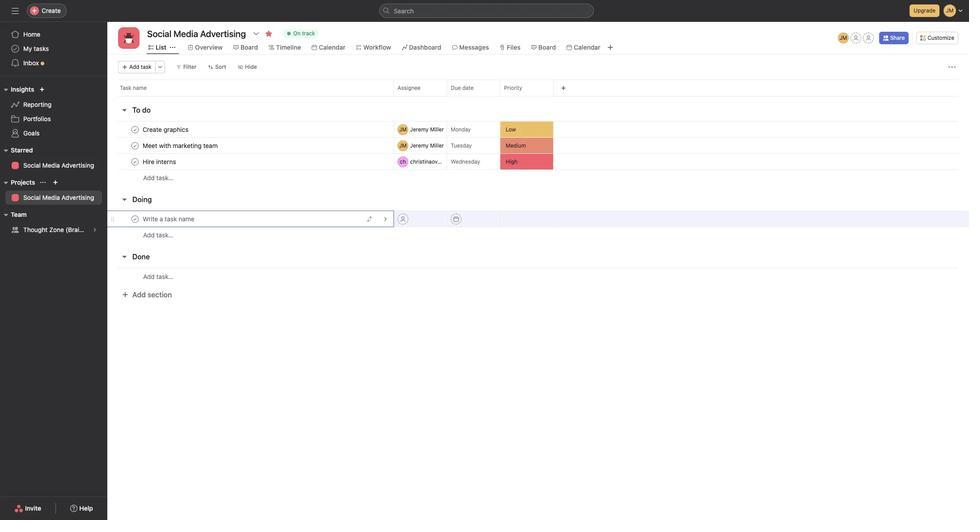 Task type: locate. For each thing, give the bounding box(es) containing it.
add task… button inside header doing tree grid
[[143, 230, 174, 240]]

sort button
[[204, 61, 230, 73]]

add up done on the left of the page
[[143, 231, 155, 239]]

1 vertical spatial add task…
[[143, 231, 174, 239]]

wednesday
[[451, 158, 481, 165]]

add task… button up 'section'
[[143, 272, 174, 282]]

social media advertising link inside projects element
[[5, 191, 102, 205]]

completed image for ch
[[130, 156, 141, 167]]

1 horizontal spatial board
[[539, 43, 556, 51]]

collapse task list for this section image for doing
[[121, 196, 128, 203]]

section
[[148, 291, 172, 299]]

1 horizontal spatial calendar link
[[567, 43, 601, 52]]

media down new project or portfolio icon
[[42, 194, 60, 201]]

completed checkbox down to
[[130, 124, 141, 135]]

task name
[[120, 85, 147, 91]]

media
[[42, 162, 60, 169], [42, 194, 60, 201]]

media up new project or portfolio icon
[[42, 162, 60, 169]]

jeremy
[[410, 126, 429, 133], [410, 142, 429, 149]]

thought
[[23, 226, 48, 234]]

Meet with marketing team text field
[[141, 141, 221, 150]]

add for 1st add task… row from the top
[[143, 174, 155, 182]]

low button
[[501, 122, 554, 137]]

add inside button
[[129, 64, 139, 70]]

1 add task… button from the top
[[143, 173, 174, 183]]

see details, thought zone (brainstorm space) image
[[92, 227, 98, 233]]

task… for second add task… row from the bottom
[[156, 231, 174, 239]]

messages
[[460, 43, 489, 51]]

social media advertising inside projects element
[[23, 194, 94, 201]]

inbox
[[23, 59, 39, 67]]

social
[[23, 162, 41, 169], [23, 194, 41, 201]]

3 add task… button from the top
[[143, 272, 174, 282]]

0 vertical spatial social
[[23, 162, 41, 169]]

on track
[[294, 30, 315, 37]]

miller up the ch button
[[430, 142, 444, 149]]

0 horizontal spatial calendar
[[319, 43, 346, 51]]

jeremy miller
[[410, 126, 444, 133], [410, 142, 444, 149]]

2 vertical spatial add task…
[[143, 273, 174, 280]]

1 jeremy miller from the top
[[410, 126, 444, 133]]

social down starred on the left top of the page
[[23, 162, 41, 169]]

1 vertical spatial add task… row
[[107, 227, 970, 243]]

media inside starred element
[[42, 162, 60, 169]]

0 vertical spatial add task…
[[143, 174, 174, 182]]

add task button
[[118, 61, 156, 73]]

board link right files
[[532, 43, 556, 52]]

timeline link
[[269, 43, 301, 52]]

add task… inside header doing tree grid
[[143, 231, 174, 239]]

completed image down completed icon
[[130, 140, 141, 151]]

completed image left hire interns text box
[[130, 156, 141, 167]]

board link down show options icon
[[234, 43, 258, 52]]

team
[[11, 211, 27, 218]]

completed image inside meet with marketing team cell
[[130, 140, 141, 151]]

add task… button for 1st add task… row from the top
[[143, 173, 174, 183]]

add down hire interns text box
[[143, 174, 155, 182]]

more actions image
[[949, 64, 956, 71], [157, 64, 163, 70]]

1 collapse task list for this section image from the top
[[121, 196, 128, 203]]

due date
[[451, 85, 474, 91]]

header to do tree grid
[[107, 121, 970, 186]]

row containing ch
[[107, 154, 970, 170]]

2 social from the top
[[23, 194, 41, 201]]

1 add task… from the top
[[143, 174, 174, 182]]

2 task… from the top
[[156, 231, 174, 239]]

collapse task list for this section image left done button
[[121, 253, 128, 260]]

1 horizontal spatial more actions image
[[949, 64, 956, 71]]

cell
[[107, 211, 394, 227]]

share
[[891, 34, 905, 41]]

0 vertical spatial social media advertising link
[[5, 158, 102, 173]]

2 vertical spatial add task… button
[[143, 272, 174, 282]]

4 completed checkbox from the top
[[130, 214, 141, 224]]

add
[[129, 64, 139, 70], [143, 174, 155, 182], [143, 231, 155, 239], [143, 273, 155, 280], [132, 291, 146, 299]]

projects button
[[0, 177, 35, 188]]

1 social from the top
[[23, 162, 41, 169]]

hide button
[[234, 61, 261, 73]]

0 vertical spatial task…
[[156, 174, 174, 182]]

social media advertising link down new project or portfolio icon
[[5, 191, 102, 205]]

0 vertical spatial advertising
[[62, 162, 94, 169]]

high button
[[501, 154, 554, 170]]

list
[[156, 43, 166, 51]]

2 jeremy miller from the top
[[410, 142, 444, 149]]

show options, current sort, top image
[[40, 180, 46, 185]]

miller for tuesday
[[430, 142, 444, 149]]

header doing tree grid
[[107, 211, 970, 243]]

remove from starred image
[[265, 30, 272, 37]]

board down show options icon
[[241, 43, 258, 51]]

1 social media advertising from the top
[[23, 162, 94, 169]]

inbox link
[[5, 56, 102, 70]]

2 advertising from the top
[[62, 194, 94, 201]]

2 collapse task list for this section image from the top
[[121, 253, 128, 260]]

calendar left add tab image
[[574, 43, 601, 51]]

0 horizontal spatial board
[[241, 43, 258, 51]]

2 add task… from the top
[[143, 231, 174, 239]]

collapse task list for this section image
[[121, 196, 128, 203], [121, 253, 128, 260]]

create graphics cell
[[107, 121, 394, 138]]

2 vertical spatial completed image
[[130, 214, 141, 224]]

1 miller from the top
[[430, 126, 444, 133]]

list link
[[149, 43, 166, 52]]

reporting
[[23, 101, 52, 108]]

board link
[[234, 43, 258, 52], [532, 43, 556, 52]]

social for social media advertising link inside the starred element
[[23, 162, 41, 169]]

team button
[[0, 209, 27, 220]]

invite button
[[9, 501, 47, 517]]

calendar link
[[312, 43, 346, 52], [567, 43, 601, 52]]

add task
[[129, 64, 152, 70]]

add inside header doing tree grid
[[143, 231, 155, 239]]

1 vertical spatial social media advertising
[[23, 194, 94, 201]]

collapse task list for this section image
[[121, 107, 128, 114]]

to do button
[[132, 102, 151, 118]]

add task… down hire interns text box
[[143, 174, 174, 182]]

workflow
[[364, 43, 391, 51]]

my
[[23, 45, 32, 52]]

task
[[120, 85, 131, 91]]

0 vertical spatial social media advertising
[[23, 162, 94, 169]]

2 add task… button from the top
[[143, 230, 174, 240]]

add task… button down hire interns text box
[[143, 173, 174, 183]]

1 task… from the top
[[156, 174, 174, 182]]

upgrade button
[[910, 4, 940, 17]]

zone
[[49, 226, 64, 234]]

filter button
[[172, 61, 201, 73]]

create
[[42, 7, 61, 14]]

social down "projects"
[[23, 194, 41, 201]]

goals link
[[5, 126, 102, 141]]

1 vertical spatial add task… button
[[143, 230, 174, 240]]

completed checkbox for wednesday
[[130, 156, 141, 167]]

add task… row
[[107, 170, 970, 186], [107, 227, 970, 243], [107, 268, 970, 285]]

2 vertical spatial task…
[[156, 273, 174, 280]]

1 vertical spatial media
[[42, 194, 60, 201]]

completed image
[[130, 140, 141, 151], [130, 156, 141, 167], [130, 214, 141, 224]]

0 vertical spatial jeremy
[[410, 126, 429, 133]]

collapse task list for this section image left the doing
[[121, 196, 128, 203]]

calendar link down track
[[312, 43, 346, 52]]

board right files
[[539, 43, 556, 51]]

due
[[451, 85, 461, 91]]

social inside starred element
[[23, 162, 41, 169]]

add left task
[[129, 64, 139, 70]]

0 vertical spatial collapse task list for this section image
[[121, 196, 128, 203]]

1 completed image from the top
[[130, 140, 141, 151]]

1 horizontal spatial board link
[[532, 43, 556, 52]]

messages link
[[452, 43, 489, 52]]

0 vertical spatial add task… row
[[107, 170, 970, 186]]

1 social media advertising link from the top
[[5, 158, 102, 173]]

add task… down write a task name text field
[[143, 231, 174, 239]]

advertising inside starred element
[[62, 162, 94, 169]]

None text field
[[145, 26, 248, 42]]

0 horizontal spatial board link
[[234, 43, 258, 52]]

calendar for 1st calendar link from left
[[319, 43, 346, 51]]

starred
[[11, 146, 33, 154]]

1 advertising from the top
[[62, 162, 94, 169]]

teams element
[[0, 207, 122, 239]]

name
[[133, 85, 147, 91]]

social media advertising for social media advertising link inside the starred element
[[23, 162, 94, 169]]

starred button
[[0, 145, 33, 156]]

1 vertical spatial jm
[[399, 126, 407, 133]]

add field image
[[561, 85, 567, 91]]

miller left monday
[[430, 126, 444, 133]]

completed checkbox inside meet with marketing team cell
[[130, 140, 141, 151]]

jeremy miller for monday
[[410, 126, 444, 133]]

2 vertical spatial add task… row
[[107, 268, 970, 285]]

Completed checkbox
[[130, 124, 141, 135], [130, 140, 141, 151], [130, 156, 141, 167], [130, 214, 141, 224]]

1 vertical spatial collapse task list for this section image
[[121, 253, 128, 260]]

completed checkbox inside "hire interns" cell
[[130, 156, 141, 167]]

calendar
[[319, 43, 346, 51], [574, 43, 601, 51]]

more actions image down customize
[[949, 64, 956, 71]]

Search tasks, projects, and more text field
[[379, 4, 594, 18]]

on
[[294, 30, 301, 37]]

add inside header to do tree grid
[[143, 174, 155, 182]]

calendar down on track popup button
[[319, 43, 346, 51]]

reporting link
[[5, 98, 102, 112]]

2 calendar from the left
[[574, 43, 601, 51]]

row
[[107, 80, 970, 96], [118, 96, 959, 97], [107, 121, 970, 138], [107, 137, 970, 154], [107, 154, 970, 170], [107, 211, 970, 227]]

2 board link from the left
[[532, 43, 556, 52]]

0 vertical spatial add task… button
[[143, 173, 174, 183]]

2 completed image from the top
[[130, 156, 141, 167]]

1 vertical spatial miller
[[430, 142, 444, 149]]

advertising up 'teams' element
[[62, 194, 94, 201]]

cell inside header doing tree grid
[[107, 211, 394, 227]]

calendar link left add tab image
[[567, 43, 601, 52]]

social inside projects element
[[23, 194, 41, 201]]

medium button
[[501, 138, 554, 154]]

board
[[241, 43, 258, 51], [539, 43, 556, 51]]

completed checkbox inside header doing tree grid
[[130, 214, 141, 224]]

add left 'section'
[[132, 291, 146, 299]]

0 vertical spatial jm
[[840, 34, 848, 41]]

customize button
[[917, 32, 959, 44]]

2 media from the top
[[42, 194, 60, 201]]

jeremy for tuesday
[[410, 142, 429, 149]]

on track button
[[279, 27, 323, 40]]

1 vertical spatial jeremy miller
[[410, 142, 444, 149]]

1 media from the top
[[42, 162, 60, 169]]

advertising
[[62, 162, 94, 169], [62, 194, 94, 201]]

social media advertising down new project or portfolio icon
[[23, 194, 94, 201]]

social media advertising inside starred element
[[23, 162, 94, 169]]

completed checkbox down the doing
[[130, 214, 141, 224]]

overview link
[[188, 43, 223, 52]]

add task… button down write a task name text field
[[143, 230, 174, 240]]

3 completed checkbox from the top
[[130, 156, 141, 167]]

2 completed checkbox from the top
[[130, 140, 141, 151]]

home
[[23, 30, 40, 38]]

insights element
[[0, 81, 107, 142]]

add up add section button
[[143, 273, 155, 280]]

media for social media advertising link inside the starred element
[[42, 162, 60, 169]]

add for 3rd add task… row from the top
[[143, 273, 155, 280]]

task…
[[156, 174, 174, 182], [156, 231, 174, 239], [156, 273, 174, 280]]

completed checkbox for monday
[[130, 124, 141, 135]]

add tab image
[[607, 44, 614, 51]]

social for social media advertising link in projects element
[[23, 194, 41, 201]]

dashboard link
[[402, 43, 442, 52]]

2 social media advertising from the top
[[23, 194, 94, 201]]

2 vertical spatial jm
[[399, 142, 407, 149]]

completed image down the doing
[[130, 214, 141, 224]]

task… up 'section'
[[156, 273, 174, 280]]

done button
[[132, 249, 150, 265]]

add for second add task… row from the bottom
[[143, 231, 155, 239]]

completed checkbox inside create graphics cell
[[130, 124, 141, 135]]

1 horizontal spatial calendar
[[574, 43, 601, 51]]

share button
[[880, 32, 910, 44]]

add task… up 'section'
[[143, 273, 174, 280]]

jm inside button
[[840, 34, 848, 41]]

completed checkbox down completed icon
[[130, 140, 141, 151]]

global element
[[0, 22, 107, 76]]

add task… button
[[143, 173, 174, 183], [143, 230, 174, 240], [143, 272, 174, 282]]

2 social media advertising link from the top
[[5, 191, 102, 205]]

social media advertising
[[23, 162, 94, 169], [23, 194, 94, 201]]

task… inside header to do tree grid
[[156, 174, 174, 182]]

1 vertical spatial social
[[23, 194, 41, 201]]

add task…
[[143, 174, 174, 182], [143, 231, 174, 239], [143, 273, 174, 280]]

done
[[132, 253, 150, 261]]

completed image inside "hire interns" cell
[[130, 156, 141, 167]]

task… down write a task name text field
[[156, 231, 174, 239]]

social media advertising link
[[5, 158, 102, 173], [5, 191, 102, 205]]

3 completed image from the top
[[130, 214, 141, 224]]

media inside projects element
[[42, 194, 60, 201]]

1 completed checkbox from the top
[[130, 124, 141, 135]]

task… down hire interns text box
[[156, 174, 174, 182]]

medium
[[506, 142, 526, 149]]

3 task… from the top
[[156, 273, 174, 280]]

0 vertical spatial jeremy miller
[[410, 126, 444, 133]]

2 miller from the top
[[430, 142, 444, 149]]

hide
[[245, 64, 257, 70]]

0 vertical spatial media
[[42, 162, 60, 169]]

0 horizontal spatial calendar link
[[312, 43, 346, 52]]

1 vertical spatial task…
[[156, 231, 174, 239]]

2 jeremy from the top
[[410, 142, 429, 149]]

social media advertising up new project or portfolio icon
[[23, 162, 94, 169]]

more actions image right task
[[157, 64, 163, 70]]

1 vertical spatial advertising
[[62, 194, 94, 201]]

social media advertising link up new project or portfolio icon
[[5, 158, 102, 173]]

1 vertical spatial jeremy
[[410, 142, 429, 149]]

task… inside header doing tree grid
[[156, 231, 174, 239]]

add task… button for 3rd add task… row from the top
[[143, 272, 174, 282]]

completed image for jm
[[130, 140, 141, 151]]

1 vertical spatial completed image
[[130, 156, 141, 167]]

completed checkbox left hire interns text box
[[130, 156, 141, 167]]

social media advertising link inside starred element
[[5, 158, 102, 173]]

1 jeremy from the top
[[410, 126, 429, 133]]

media for social media advertising link in projects element
[[42, 194, 60, 201]]

miller
[[430, 126, 444, 133], [430, 142, 444, 149]]

create button
[[27, 4, 67, 18]]

0 vertical spatial miller
[[430, 126, 444, 133]]

advertising up projects element
[[62, 162, 94, 169]]

1 vertical spatial social media advertising link
[[5, 191, 102, 205]]

invite
[[25, 505, 41, 512]]

1 calendar from the left
[[319, 43, 346, 51]]

0 vertical spatial completed image
[[130, 140, 141, 151]]

completed image inside cell
[[130, 214, 141, 224]]



Task type: vqa. For each thing, say whether or not it's contained in the screenshot.
Jeremy
yes



Task type: describe. For each thing, give the bounding box(es) containing it.
add section
[[132, 291, 172, 299]]

new project or portfolio image
[[53, 180, 58, 185]]

social media advertising for social media advertising link in projects element
[[23, 194, 94, 201]]

ch
[[400, 158, 406, 165]]

calendar for first calendar link from right
[[574, 43, 601, 51]]

timeline
[[276, 43, 301, 51]]

ch button
[[398, 156, 445, 167]]

3 add task… row from the top
[[107, 268, 970, 285]]

(brainstorm
[[66, 226, 100, 234]]

jm for low
[[399, 126, 407, 133]]

meet with marketing team cell
[[107, 137, 394, 154]]

collapse task list for this section image for done
[[121, 253, 128, 260]]

row containing task name
[[107, 80, 970, 96]]

do
[[142, 106, 151, 114]]

thought zone (brainstorm space) link
[[5, 223, 122, 237]]

1 board from the left
[[241, 43, 258, 51]]

track
[[302, 30, 315, 37]]

my tasks link
[[5, 42, 102, 56]]

1 board link from the left
[[234, 43, 258, 52]]

overview
[[195, 43, 223, 51]]

insights
[[11, 85, 34, 93]]

Write a task name text field
[[141, 215, 197, 224]]

files
[[507, 43, 521, 51]]

high
[[506, 158, 518, 165]]

add task… button for second add task… row from the bottom
[[143, 230, 174, 240]]

2 board from the left
[[539, 43, 556, 51]]

portfolios
[[23, 115, 51, 123]]

jm button
[[839, 33, 849, 43]]

1 calendar link from the left
[[312, 43, 346, 52]]

workflow link
[[356, 43, 391, 52]]

to
[[132, 106, 140, 114]]

tasks
[[34, 45, 49, 52]]

details image
[[383, 216, 388, 222]]

assignee
[[398, 85, 421, 91]]

miller for monday
[[430, 126, 444, 133]]

tuesday
[[451, 142, 472, 149]]

Create graphics text field
[[141, 125, 191, 134]]

add section button
[[118, 287, 176, 303]]

task
[[141, 64, 152, 70]]

date
[[463, 85, 474, 91]]

completed image
[[130, 124, 141, 135]]

jm for medium
[[399, 142, 407, 149]]

customize
[[928, 34, 955, 41]]

help
[[79, 505, 93, 512]]

task… for 1st add task… row from the top
[[156, 174, 174, 182]]

advertising inside projects element
[[62, 194, 94, 201]]

doing button
[[132, 192, 152, 208]]

files link
[[500, 43, 521, 52]]

jeremy for monday
[[410, 126, 429, 133]]

dashboard
[[409, 43, 442, 51]]

starred element
[[0, 142, 107, 175]]

home link
[[5, 27, 102, 42]]

1 add task… row from the top
[[107, 170, 970, 186]]

3 add task… from the top
[[143, 273, 174, 280]]

hire interns cell
[[107, 154, 394, 170]]

tab actions image
[[170, 45, 175, 50]]

help button
[[65, 501, 99, 517]]

thought zone (brainstorm space)
[[23, 226, 122, 234]]

new image
[[40, 87, 45, 92]]

monday
[[451, 126, 471, 133]]

insights button
[[0, 84, 34, 95]]

my tasks
[[23, 45, 49, 52]]

completed checkbox for tuesday
[[130, 140, 141, 151]]

portfolios link
[[5, 112, 102, 126]]

doing
[[132, 196, 152, 204]]

2 calendar link from the left
[[567, 43, 601, 52]]

filter
[[183, 64, 197, 70]]

low
[[506, 126, 516, 133]]

add inside button
[[132, 291, 146, 299]]

sort
[[215, 64, 226, 70]]

upgrade
[[914, 7, 936, 14]]

task… for 3rd add task… row from the top
[[156, 273, 174, 280]]

2 add task… row from the top
[[107, 227, 970, 243]]

jeremy miller for tuesday
[[410, 142, 444, 149]]

to do
[[132, 106, 151, 114]]

show options image
[[253, 30, 260, 37]]

bug image
[[124, 33, 134, 43]]

hide sidebar image
[[12, 7, 19, 14]]

projects
[[11, 179, 35, 186]]

add task… inside header to do tree grid
[[143, 174, 174, 182]]

space)
[[101, 226, 122, 234]]

move tasks between sections image
[[367, 216, 372, 222]]

priority
[[504, 85, 523, 91]]

Hire interns text field
[[141, 157, 179, 166]]

goals
[[23, 129, 40, 137]]

0 horizontal spatial more actions image
[[157, 64, 163, 70]]

projects element
[[0, 175, 107, 207]]



